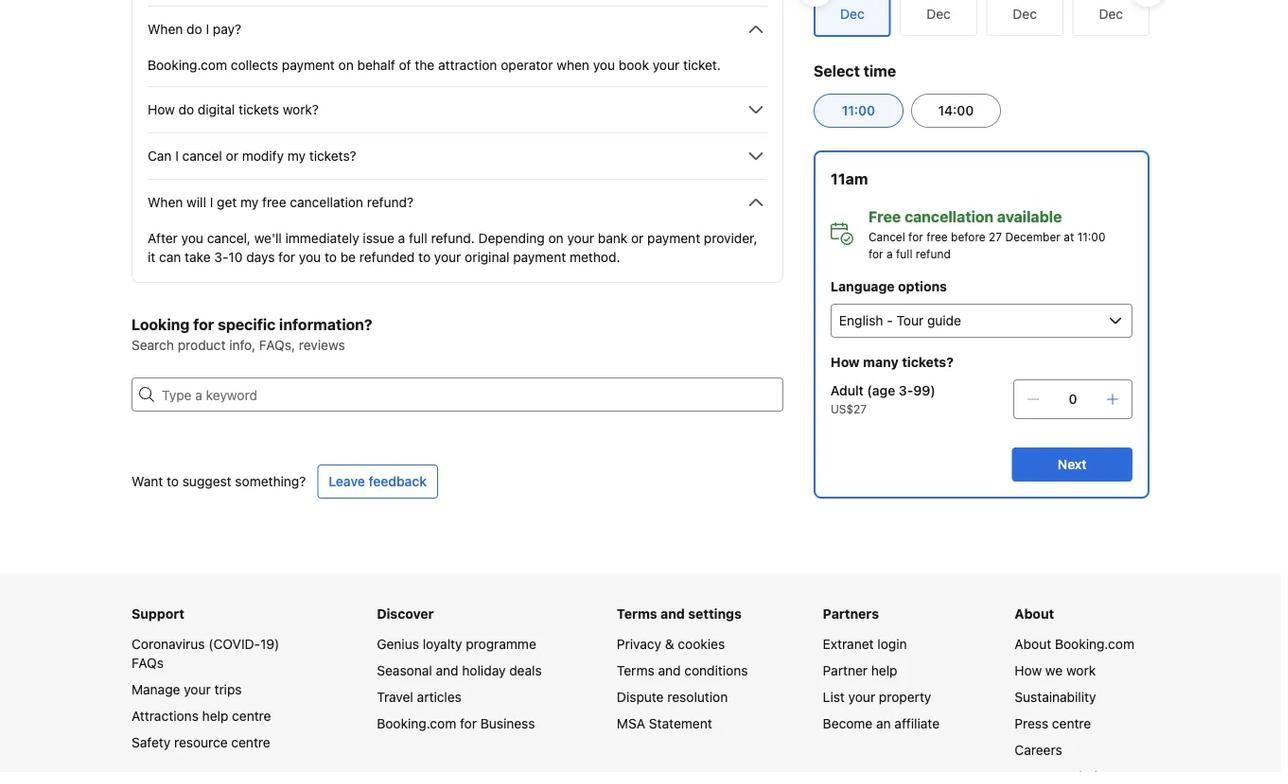 Task type: describe. For each thing, give the bounding box(es) containing it.
10
[[228, 249, 243, 265]]

0 vertical spatial you
[[593, 57, 615, 73]]

extranet login link
[[823, 636, 907, 652]]

deals
[[509, 663, 542, 678]]

privacy
[[617, 636, 661, 652]]

dispute resolution
[[617, 689, 728, 705]]

3 dec button from the left
[[1073, 0, 1150, 36]]

be
[[340, 249, 356, 265]]

specific
[[218, 316, 276, 334]]

2 dec from the left
[[1013, 6, 1037, 22]]

2 horizontal spatial to
[[418, 249, 431, 265]]

partner
[[823, 663, 868, 678]]

how do digital tickets work?
[[148, 102, 319, 117]]

cancel
[[869, 230, 905, 243]]

attractions
[[132, 708, 199, 724]]

statement
[[649, 716, 712, 731]]

3- inside after you cancel, we'll immediately issue a full refund. depending on your bank or payment provider, it can take 3-10 days for you to be refunded to your original payment method.
[[214, 249, 228, 265]]

book
[[619, 57, 649, 73]]

an
[[876, 716, 891, 731]]

become an affiliate
[[823, 716, 940, 731]]

privacy & cookies link
[[617, 636, 725, 652]]

14:00
[[938, 103, 974, 118]]

digital
[[198, 102, 235, 117]]

about booking.com
[[1015, 636, 1135, 652]]

feedback
[[369, 474, 427, 489]]

how we work
[[1015, 663, 1096, 678]]

2 vertical spatial you
[[299, 249, 321, 265]]

select time
[[814, 62, 896, 80]]

Type a keyword field
[[154, 378, 783, 412]]

cancellation inside free cancellation available cancel for free before 27 december at 11:00 for a full refund
[[905, 208, 994, 226]]

msa
[[617, 716, 645, 731]]

when do i pay?
[[148, 21, 241, 37]]

looking for specific information? search product info, faqs, reviews
[[132, 316, 372, 353]]

booking.com for booking.com for business
[[377, 716, 456, 731]]

ticket.
[[683, 57, 721, 73]]

cancellation inside dropdown button
[[290, 194, 363, 210]]

3 dec from the left
[[1099, 6, 1123, 22]]

or inside the can i cancel or modify my tickets? dropdown button
[[226, 148, 238, 164]]

resource
[[174, 735, 228, 750]]

centre down sustainability
[[1052, 716, 1091, 731]]

list your property link
[[823, 689, 931, 705]]

your right book
[[653, 57, 680, 73]]

genius loyalty programme link
[[377, 636, 536, 652]]

become an affiliate link
[[823, 716, 940, 731]]

conditions
[[684, 663, 748, 678]]

support
[[132, 606, 185, 622]]

cancel
[[182, 148, 222, 164]]

available
[[997, 208, 1062, 226]]

behalf
[[357, 57, 395, 73]]

of
[[399, 57, 411, 73]]

faqs
[[132, 655, 164, 671]]

about booking.com link
[[1015, 636, 1135, 652]]

press centre link
[[1015, 716, 1091, 731]]

holiday
[[462, 663, 506, 678]]

i for will
[[210, 194, 213, 210]]

0 horizontal spatial on
[[338, 57, 354, 73]]

region containing dec
[[799, 0, 1165, 44]]

something?
[[235, 474, 306, 489]]

help for attractions
[[202, 708, 228, 724]]

or inside after you cancel, we'll immediately issue a full refund. depending on your bank or payment provider, it can take 3-10 days for you to be refunded to your original payment method.
[[631, 230, 644, 246]]

terms for terms and settings
[[617, 606, 657, 622]]

about for about booking.com
[[1015, 636, 1051, 652]]

loyalty
[[423, 636, 462, 652]]

how for how we work
[[1015, 663, 1042, 678]]

seasonal and holiday deals
[[377, 663, 542, 678]]

travel
[[377, 689, 413, 705]]

attraction
[[438, 57, 497, 73]]

booking.com for business
[[377, 716, 535, 731]]

free for will
[[262, 194, 286, 210]]

and for holiday
[[436, 663, 459, 678]]

dispute
[[617, 689, 664, 705]]

us$27
[[831, 402, 867, 415]]

terms and conditions link
[[617, 663, 748, 678]]

centre for attractions help centre
[[232, 708, 271, 724]]

seasonal and holiday deals link
[[377, 663, 542, 678]]

press centre
[[1015, 716, 1091, 731]]

0 horizontal spatial payment
[[282, 57, 335, 73]]

when will i get my free cancellation refund? button
[[148, 191, 767, 214]]

1 vertical spatial you
[[181, 230, 203, 246]]

after
[[148, 230, 178, 246]]

1 horizontal spatial tickets?
[[902, 354, 954, 370]]

press
[[1015, 716, 1049, 731]]

and for conditions
[[658, 663, 681, 678]]

product
[[178, 337, 226, 353]]

we
[[1046, 663, 1063, 678]]

partner help link
[[823, 663, 898, 678]]

when for when will i get my free cancellation refund?
[[148, 194, 183, 210]]

articles
[[417, 689, 462, 705]]

want
[[132, 474, 163, 489]]

dispute resolution link
[[617, 689, 728, 705]]

11am
[[831, 170, 868, 188]]

next button
[[1012, 448, 1133, 482]]

language
[[831, 279, 895, 294]]

bank
[[598, 230, 628, 246]]

0 horizontal spatial to
[[167, 474, 179, 489]]

how many tickets?
[[831, 354, 954, 370]]

adult
[[831, 383, 864, 398]]

for left business
[[460, 716, 477, 731]]

how for how do digital tickets work?
[[148, 102, 175, 117]]

pay?
[[213, 21, 241, 37]]

careers link
[[1015, 742, 1062, 758]]

help for partner
[[871, 663, 898, 678]]

booking.com for booking.com collects payment on behalf of the attraction operator when you book your ticket.
[[148, 57, 227, 73]]

msa statement link
[[617, 716, 712, 731]]

free cancellation available cancel for free before 27 december at 11:00 for a full refund
[[869, 208, 1106, 260]]

do for how
[[178, 102, 194, 117]]

the
[[415, 57, 435, 73]]

can i cancel or modify my tickets?
[[148, 148, 356, 164]]

your down refund.
[[434, 249, 461, 265]]

property
[[879, 689, 931, 705]]

work?
[[283, 102, 319, 117]]

list your property
[[823, 689, 931, 705]]

days
[[246, 249, 275, 265]]

seasonal
[[377, 663, 432, 678]]

1 horizontal spatial payment
[[513, 249, 566, 265]]

how do digital tickets work? button
[[148, 98, 767, 121]]

99)
[[913, 383, 936, 398]]

my inside dropdown button
[[240, 194, 259, 210]]

resolution
[[667, 689, 728, 705]]



Task type: locate. For each thing, give the bounding box(es) containing it.
1 vertical spatial how
[[831, 354, 860, 370]]

free inside dropdown button
[[262, 194, 286, 210]]

list
[[823, 689, 845, 705]]

0 vertical spatial i
[[206, 21, 209, 37]]

0 vertical spatial payment
[[282, 57, 335, 73]]

booking.com down when do i pay?
[[148, 57, 227, 73]]

booking.com collects payment on behalf of the attraction operator when you book your ticket.
[[148, 57, 721, 73]]

trips
[[214, 682, 242, 697]]

0 horizontal spatial booking.com
[[148, 57, 227, 73]]

i right will
[[210, 194, 213, 210]]

free
[[262, 194, 286, 210], [927, 230, 948, 243]]

1 horizontal spatial cancellation
[[905, 208, 994, 226]]

1 terms from the top
[[617, 606, 657, 622]]

1 dec from the left
[[927, 6, 951, 22]]

1 horizontal spatial full
[[896, 247, 913, 260]]

refund
[[916, 247, 951, 260]]

and up privacy & cookies "link"
[[661, 606, 685, 622]]

and down & at bottom
[[658, 663, 681, 678]]

centre
[[232, 708, 271, 724], [1052, 716, 1091, 731], [231, 735, 270, 750]]

msa statement
[[617, 716, 712, 731]]

0 horizontal spatial or
[[226, 148, 238, 164]]

your up attractions help centre "link"
[[184, 682, 211, 697]]

terms down privacy
[[617, 663, 654, 678]]

payment left provider,
[[647, 230, 700, 246]]

0 vertical spatial do
[[187, 21, 202, 37]]

0 vertical spatial terms
[[617, 606, 657, 622]]

free up refund
[[927, 230, 948, 243]]

full inside free cancellation available cancel for free before 27 december at 11:00 for a full refund
[[896, 247, 913, 260]]

1 vertical spatial when
[[148, 194, 183, 210]]

1 vertical spatial do
[[178, 102, 194, 117]]

3- right (age in the right of the page
[[899, 383, 913, 398]]

can
[[159, 249, 181, 265]]

centre down trips at the left bottom of the page
[[232, 708, 271, 724]]

1 dec button from the left
[[900, 0, 977, 36]]

to right 'refunded'
[[418, 249, 431, 265]]

can i cancel or modify my tickets? button
[[148, 145, 767, 167]]

1 vertical spatial booking.com
[[1055, 636, 1135, 652]]

to left "be"
[[325, 249, 337, 265]]

for down the cancel at the top right of page
[[869, 247, 883, 260]]

0 vertical spatial full
[[409, 230, 427, 246]]

refund?
[[367, 194, 413, 210]]

1 horizontal spatial dec button
[[986, 0, 1064, 36]]

booking.com down travel articles link
[[377, 716, 456, 731]]

operator
[[501, 57, 553, 73]]

0 horizontal spatial 11:00
[[842, 103, 875, 118]]

a inside free cancellation available cancel for free before 27 december at 11:00 for a full refund
[[887, 247, 893, 260]]

1 vertical spatial payment
[[647, 230, 700, 246]]

provider,
[[704, 230, 757, 246]]

tickets? up 99)
[[902, 354, 954, 370]]

manage your trips link
[[132, 682, 242, 697]]

safety
[[132, 735, 170, 750]]

for inside after you cancel, we'll immediately issue a full refund. depending on your bank or payment provider, it can take 3-10 days for you to be refunded to your original payment method.
[[278, 249, 295, 265]]

11:00 inside free cancellation available cancel for free before 27 december at 11:00 for a full refund
[[1077, 230, 1106, 243]]

0 vertical spatial how
[[148, 102, 175, 117]]

1 horizontal spatial to
[[325, 249, 337, 265]]

terms and conditions
[[617, 663, 748, 678]]

payment down depending
[[513, 249, 566, 265]]

2 horizontal spatial how
[[1015, 663, 1042, 678]]

how left the we
[[1015, 663, 1042, 678]]

when inside dropdown button
[[148, 21, 183, 37]]

how inside dropdown button
[[148, 102, 175, 117]]

1 vertical spatial free
[[927, 230, 948, 243]]

do left digital at the left top of page
[[178, 102, 194, 117]]

0 vertical spatial when
[[148, 21, 183, 37]]

full left refund.
[[409, 230, 427, 246]]

looking
[[132, 316, 190, 334]]

take
[[185, 249, 211, 265]]

1 horizontal spatial how
[[831, 354, 860, 370]]

business
[[480, 716, 535, 731]]

0 vertical spatial 11:00
[[842, 103, 875, 118]]

programme
[[466, 636, 536, 652]]

for right days
[[278, 249, 295, 265]]

manage
[[132, 682, 180, 697]]

1 horizontal spatial on
[[548, 230, 564, 246]]

will
[[187, 194, 206, 210]]

i inside dropdown button
[[210, 194, 213, 210]]

1 horizontal spatial a
[[887, 247, 893, 260]]

a right issue
[[398, 230, 405, 246]]

0 vertical spatial on
[[338, 57, 354, 73]]

2 about from the top
[[1015, 636, 1051, 652]]

coronavirus
[[132, 636, 205, 652]]

reviews
[[299, 337, 345, 353]]

1 horizontal spatial free
[[927, 230, 948, 243]]

1 vertical spatial tickets?
[[902, 354, 954, 370]]

for inside looking for specific information? search product info, faqs, reviews
[[193, 316, 214, 334]]

can
[[148, 148, 172, 164]]

1 vertical spatial i
[[175, 148, 179, 164]]

2 dec button from the left
[[986, 0, 1064, 36]]

booking.com for business link
[[377, 716, 535, 731]]

become
[[823, 716, 873, 731]]

tickets? down work? on the left of the page
[[309, 148, 356, 164]]

1 vertical spatial 3-
[[899, 383, 913, 398]]

partner help
[[823, 663, 898, 678]]

get
[[217, 194, 237, 210]]

centre right resource
[[231, 735, 270, 750]]

about for about
[[1015, 606, 1054, 622]]

0 vertical spatial free
[[262, 194, 286, 210]]

2 terms from the top
[[617, 663, 654, 678]]

or right bank
[[631, 230, 644, 246]]

coronavirus (covid-19) faqs link
[[132, 636, 279, 671]]

full inside after you cancel, we'll immediately issue a full refund. depending on your bank or payment provider, it can take 3-10 days for you to be refunded to your original payment method.
[[409, 230, 427, 246]]

&
[[665, 636, 674, 652]]

discover
[[377, 606, 434, 622]]

leave feedback
[[329, 474, 427, 489]]

dec
[[927, 6, 951, 22], [1013, 6, 1037, 22], [1099, 6, 1123, 22]]

when do i pay? button
[[148, 18, 767, 41]]

2 horizontal spatial dec
[[1099, 6, 1123, 22]]

0 horizontal spatial tickets?
[[309, 148, 356, 164]]

2 vertical spatial how
[[1015, 663, 1042, 678]]

work
[[1066, 663, 1096, 678]]

1 vertical spatial about
[[1015, 636, 1051, 652]]

about
[[1015, 606, 1054, 622], [1015, 636, 1051, 652]]

0 horizontal spatial a
[[398, 230, 405, 246]]

your
[[653, 57, 680, 73], [567, 230, 594, 246], [434, 249, 461, 265], [184, 682, 211, 697], [848, 689, 875, 705]]

on right depending
[[548, 230, 564, 246]]

1 horizontal spatial booking.com
[[377, 716, 456, 731]]

sustainability link
[[1015, 689, 1096, 705]]

help up list your property link
[[871, 663, 898, 678]]

or right cancel
[[226, 148, 238, 164]]

on
[[338, 57, 354, 73], [548, 230, 564, 246]]

many
[[863, 354, 899, 370]]

0 vertical spatial booking.com
[[148, 57, 227, 73]]

we'll
[[254, 230, 282, 246]]

1 vertical spatial full
[[896, 247, 913, 260]]

genius loyalty programme
[[377, 636, 536, 652]]

when inside dropdown button
[[148, 194, 183, 210]]

2 vertical spatial i
[[210, 194, 213, 210]]

time
[[864, 62, 896, 80]]

0 horizontal spatial free
[[262, 194, 286, 210]]

0 vertical spatial a
[[398, 230, 405, 246]]

i for do
[[206, 21, 209, 37]]

0 horizontal spatial my
[[240, 194, 259, 210]]

cancellation up before
[[905, 208, 994, 226]]

dec button
[[900, 0, 977, 36], [986, 0, 1064, 36], [1073, 0, 1150, 36]]

about up the we
[[1015, 636, 1051, 652]]

1 horizontal spatial you
[[299, 249, 321, 265]]

i left "pay?" at the top
[[206, 21, 209, 37]]

2 vertical spatial booking.com
[[377, 716, 456, 731]]

0 horizontal spatial 3-
[[214, 249, 228, 265]]

my inside dropdown button
[[287, 148, 306, 164]]

privacy & cookies
[[617, 636, 725, 652]]

i right can
[[175, 148, 179, 164]]

my right modify
[[287, 148, 306, 164]]

1 vertical spatial on
[[548, 230, 564, 246]]

11:00 down select time
[[842, 103, 875, 118]]

and down loyalty
[[436, 663, 459, 678]]

0 horizontal spatial help
[[202, 708, 228, 724]]

a
[[398, 230, 405, 246], [887, 247, 893, 260]]

2 vertical spatial payment
[[513, 249, 566, 265]]

for up refund
[[908, 230, 923, 243]]

0 horizontal spatial full
[[409, 230, 427, 246]]

booking.com up work
[[1055, 636, 1135, 652]]

about up about booking.com
[[1015, 606, 1054, 622]]

2 horizontal spatial booking.com
[[1055, 636, 1135, 652]]

and for settings
[[661, 606, 685, 622]]

on left behalf
[[338, 57, 354, 73]]

2 horizontal spatial you
[[593, 57, 615, 73]]

help down trips at the left bottom of the page
[[202, 708, 228, 724]]

you
[[593, 57, 615, 73], [181, 230, 203, 246], [299, 249, 321, 265]]

2 horizontal spatial payment
[[647, 230, 700, 246]]

it
[[148, 249, 155, 265]]

for up product
[[193, 316, 214, 334]]

when
[[557, 57, 589, 73]]

terms up privacy
[[617, 606, 657, 622]]

0 horizontal spatial you
[[181, 230, 203, 246]]

1 horizontal spatial my
[[287, 148, 306, 164]]

do left "pay?" at the top
[[187, 21, 202, 37]]

2 when from the top
[[148, 194, 183, 210]]

1 vertical spatial terms
[[617, 663, 654, 678]]

cancel,
[[207, 230, 251, 246]]

1 vertical spatial or
[[631, 230, 644, 246]]

0 vertical spatial 3-
[[214, 249, 228, 265]]

refunded
[[359, 249, 415, 265]]

0 horizontal spatial cancellation
[[290, 194, 363, 210]]

0 vertical spatial help
[[871, 663, 898, 678]]

when left will
[[148, 194, 183, 210]]

1 vertical spatial 11:00
[[1077, 230, 1106, 243]]

free
[[869, 208, 901, 226]]

language options
[[831, 279, 947, 294]]

terms and settings
[[617, 606, 742, 622]]

1 horizontal spatial dec
[[1013, 6, 1037, 22]]

region
[[799, 0, 1165, 44]]

at
[[1064, 230, 1074, 243]]

a inside after you cancel, we'll immediately issue a full refund. depending on your bank or payment provider, it can take 3-10 days for you to be refunded to your original payment method.
[[398, 230, 405, 246]]

you left book
[[593, 57, 615, 73]]

3- down the cancel,
[[214, 249, 228, 265]]

you down immediately at the left
[[299, 249, 321, 265]]

free up we'll
[[262, 194, 286, 210]]

payment up work? on the left of the page
[[282, 57, 335, 73]]

0 vertical spatial tickets?
[[309, 148, 356, 164]]

login
[[877, 636, 907, 652]]

1 when from the top
[[148, 21, 183, 37]]

when for when do i pay?
[[148, 21, 183, 37]]

free for cancellation
[[927, 230, 948, 243]]

after you cancel, we'll immediately issue a full refund. depending on your bank or payment provider, it can take 3-10 days for you to be refunded to your original payment method.
[[148, 230, 757, 265]]

faqs,
[[259, 337, 295, 353]]

leave
[[329, 474, 365, 489]]

my right get
[[240, 194, 259, 210]]

next
[[1058, 457, 1087, 472]]

0
[[1069, 391, 1077, 407]]

when left "pay?" at the top
[[148, 21, 183, 37]]

sustainability
[[1015, 689, 1096, 705]]

0 vertical spatial or
[[226, 148, 238, 164]]

free inside free cancellation available cancel for free before 27 december at 11:00 for a full refund
[[927, 230, 948, 243]]

modify
[[242, 148, 284, 164]]

0 vertical spatial about
[[1015, 606, 1054, 622]]

1 vertical spatial help
[[202, 708, 228, 724]]

(covid-
[[208, 636, 260, 652]]

0 vertical spatial my
[[287, 148, 306, 164]]

collects
[[231, 57, 278, 73]]

how for how many tickets?
[[831, 354, 860, 370]]

1 horizontal spatial 3-
[[899, 383, 913, 398]]

2 horizontal spatial dec button
[[1073, 0, 1150, 36]]

to right want
[[167, 474, 179, 489]]

want to suggest something?
[[132, 474, 306, 489]]

how up can
[[148, 102, 175, 117]]

do for when
[[187, 21, 202, 37]]

3- inside adult (age 3-99) us$27
[[899, 383, 913, 398]]

centre for safety resource centre
[[231, 735, 270, 750]]

1 vertical spatial a
[[887, 247, 893, 260]]

leave feedback button
[[317, 465, 438, 499]]

1 horizontal spatial 11:00
[[1077, 230, 1106, 243]]

select
[[814, 62, 860, 80]]

1 about from the top
[[1015, 606, 1054, 622]]

booking.com
[[148, 57, 227, 73], [1055, 636, 1135, 652], [377, 716, 456, 731]]

cancellation up immediately at the left
[[290, 194, 363, 210]]

1 horizontal spatial help
[[871, 663, 898, 678]]

a down the cancel at the top right of page
[[887, 247, 893, 260]]

full down the cancel at the top right of page
[[896, 247, 913, 260]]

11:00 right at
[[1077, 230, 1106, 243]]

on inside after you cancel, we'll immediately issue a full refund. depending on your bank or payment provider, it can take 3-10 days for you to be refunded to your original payment method.
[[548, 230, 564, 246]]

your down the partner help link
[[848, 689, 875, 705]]

how up adult
[[831, 354, 860, 370]]

you up take
[[181, 230, 203, 246]]

how
[[148, 102, 175, 117], [831, 354, 860, 370], [1015, 663, 1042, 678]]

tickets? inside dropdown button
[[309, 148, 356, 164]]

0 horizontal spatial how
[[148, 102, 175, 117]]

0 horizontal spatial dec button
[[900, 0, 977, 36]]

information?
[[279, 316, 372, 334]]

your up method.
[[567, 230, 594, 246]]

0 horizontal spatial dec
[[927, 6, 951, 22]]

1 horizontal spatial or
[[631, 230, 644, 246]]

tickets?
[[309, 148, 356, 164], [902, 354, 954, 370]]

terms for terms and conditions
[[617, 663, 654, 678]]

1 vertical spatial my
[[240, 194, 259, 210]]



Task type: vqa. For each thing, say whether or not it's contained in the screenshot.
Want
yes



